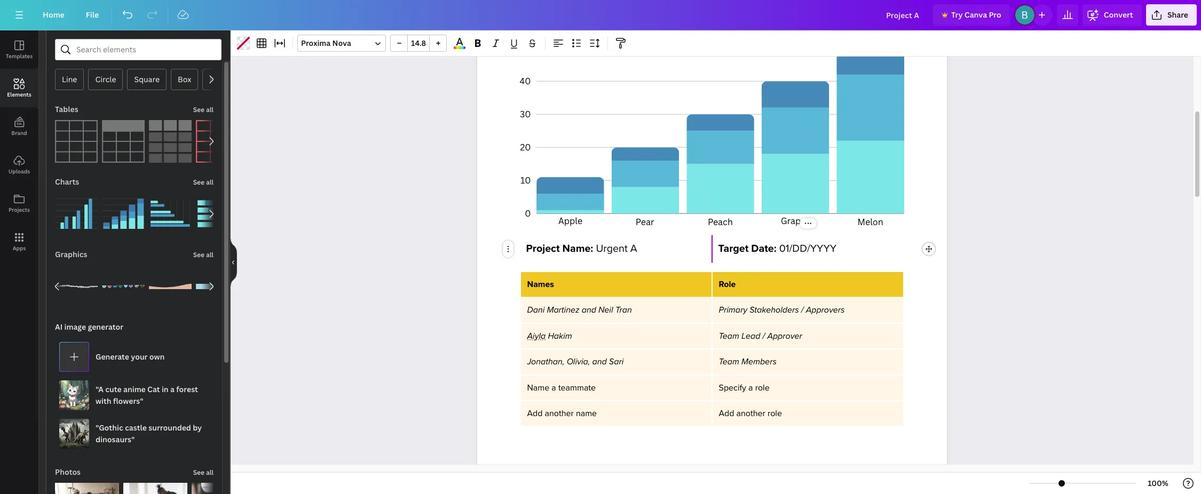 Task type: locate. For each thing, give the bounding box(es) containing it.
1 all from the top
[[206, 105, 214, 114]]

1 add this table to the canvas image from the left
[[55, 120, 98, 163]]

see all button for photos
[[192, 462, 215, 483]]

2 all from the top
[[206, 178, 214, 187]]

Design title text field
[[878, 4, 929, 26]]

4 see all from the top
[[193, 468, 214, 477]]

home link
[[34, 4, 73, 26]]

line
[[62, 74, 77, 84]]

4 see all button from the top
[[192, 462, 215, 483]]

3 add this table to the canvas image from the left
[[149, 120, 192, 163]]

all for charts
[[206, 178, 214, 187]]

graphics
[[55, 249, 87, 260]]

by
[[193, 423, 202, 433]]

see all
[[193, 105, 214, 114], [193, 178, 214, 187], [193, 250, 214, 260], [193, 468, 214, 477]]

objective
[[590, 464, 644, 479]]

add this table to the canvas image
[[55, 120, 98, 163], [102, 120, 145, 163], [149, 120, 192, 163], [196, 120, 239, 163]]

4 all from the top
[[206, 468, 214, 477]]

square
[[134, 74, 160, 84]]

brand
[[11, 129, 27, 137]]

2 see from the top
[[193, 178, 205, 187]]

proxima nova
[[301, 38, 351, 48]]

share button
[[1147, 4, 1197, 26]]

1 see from the top
[[193, 105, 205, 114]]

tables button
[[54, 99, 79, 120]]

with
[[96, 396, 111, 406]]

image
[[64, 322, 86, 332]]

see all button
[[192, 99, 215, 120], [192, 171, 215, 193], [192, 244, 215, 265], [192, 462, 215, 483]]

surrounded
[[149, 423, 191, 433]]

2 add this table to the canvas image from the left
[[102, 120, 145, 163]]

group
[[390, 35, 447, 52], [55, 186, 98, 236], [102, 186, 145, 236], [149, 186, 192, 236], [196, 193, 239, 236], [55, 259, 98, 308], [102, 265, 145, 308], [149, 265, 192, 308], [196, 265, 239, 308], [55, 477, 119, 495], [123, 477, 187, 495], [192, 483, 256, 495]]

torn paper banner with space for text image
[[55, 265, 98, 308]]

generate your own
[[96, 352, 165, 362]]

Search elements search field
[[76, 40, 200, 60]]

generate
[[96, 352, 129, 362]]

all
[[206, 105, 214, 114], [206, 178, 214, 187], [206, 250, 214, 260], [206, 468, 214, 477]]

side panel tab list
[[0, 30, 38, 261]]

generator
[[88, 322, 123, 332]]

graphics button
[[54, 244, 88, 265]]

abstract hand made pattern element image
[[102, 265, 145, 308]]

3 see all from the top
[[193, 250, 214, 260]]

barista making coffee image
[[192, 483, 256, 495]]

3 see all button from the top
[[192, 244, 215, 265]]

projects button
[[0, 184, 38, 223]]

cat
[[147, 385, 160, 395]]

circle button
[[88, 69, 123, 90]]

home
[[43, 10, 64, 20]]

dinosaurs"
[[96, 435, 135, 445]]

see all for graphics
[[193, 250, 214, 260]]

templates
[[6, 52, 33, 60]]

see
[[193, 105, 205, 114], [193, 178, 205, 187], [193, 250, 205, 260], [193, 468, 205, 477]]

teacher teaching students with digital art image
[[55, 483, 119, 495]]

circle
[[95, 74, 116, 84]]

own
[[149, 352, 165, 362]]

in
[[162, 385, 169, 395]]

see for charts
[[193, 178, 205, 187]]

flowers"
[[113, 396, 143, 406]]

2 see all from the top
[[193, 178, 214, 187]]

"gothic
[[96, 423, 123, 433]]

a
[[170, 385, 175, 395]]

no color image
[[237, 37, 250, 50]]

3 all from the top
[[206, 250, 214, 260]]

box
[[178, 74, 191, 84]]

elements
[[7, 91, 31, 98]]

photos
[[55, 467, 81, 477]]

cute
[[105, 385, 122, 395]]

"a
[[96, 385, 104, 395]]

file
[[86, 10, 99, 20]]

4 see from the top
[[193, 468, 205, 477]]

see all button for tables
[[192, 99, 215, 120]]

primary
[[545, 464, 587, 479]]

100%
[[1148, 479, 1169, 489]]

hide image
[[230, 237, 237, 288]]

2 see all button from the top
[[192, 171, 215, 193]]

1 see all button from the top
[[192, 99, 215, 120]]

– – number field
[[411, 38, 426, 48]]

color range image
[[454, 47, 466, 49]]

canva
[[965, 10, 988, 20]]

elements button
[[0, 69, 38, 107]]

convert
[[1104, 10, 1134, 20]]

forest
[[176, 385, 198, 395]]

pro
[[989, 10, 1002, 20]]

3 see from the top
[[193, 250, 205, 260]]

uploads button
[[0, 146, 38, 184]]

1 see all from the top
[[193, 105, 214, 114]]

main menu bar
[[0, 0, 1202, 30]]

templates button
[[0, 30, 38, 69]]



Task type: describe. For each thing, give the bounding box(es) containing it.
ai
[[55, 322, 63, 332]]

focused businessman using laptop image
[[123, 483, 187, 495]]

brand button
[[0, 107, 38, 146]]

see all for tables
[[193, 105, 214, 114]]

share
[[1168, 10, 1189, 20]]

see for tables
[[193, 105, 205, 114]]

all for tables
[[206, 105, 214, 114]]

"gothic castle surrounded by dinosaurs"
[[96, 423, 202, 445]]

try
[[952, 10, 963, 20]]

all for graphics
[[206, 250, 214, 260]]

see all for charts
[[193, 178, 214, 187]]

try canva pro button
[[934, 4, 1010, 26]]

abstract border image
[[149, 265, 192, 308]]

rectangle button
[[203, 69, 252, 90]]

the
[[520, 464, 542, 479]]

line button
[[55, 69, 84, 90]]

apps button
[[0, 223, 38, 261]]

file button
[[77, 4, 107, 26]]

apps
[[13, 245, 26, 252]]

4 add this table to the canvas image from the left
[[196, 120, 239, 163]]

all for photos
[[206, 468, 214, 477]]

square button
[[127, 69, 167, 90]]

see all button for graphics
[[192, 244, 215, 265]]

"a cute anime cat in a forest with flowers"
[[96, 385, 198, 406]]

your
[[131, 352, 148, 362]]

100% button
[[1141, 475, 1176, 492]]

easter banner image
[[196, 265, 239, 308]]

ai image generator
[[55, 322, 123, 332]]

see for photos
[[193, 468, 205, 477]]

anime
[[123, 385, 146, 395]]

nova
[[333, 38, 351, 48]]

see for graphics
[[193, 250, 205, 260]]

charts button
[[54, 171, 80, 193]]

see all for photos
[[193, 468, 214, 477]]

the primary objective
[[520, 464, 644, 479]]

photos button
[[54, 462, 82, 483]]

uploads
[[8, 168, 30, 175]]

rectangle
[[209, 74, 245, 84]]

projects
[[9, 206, 30, 214]]

charts
[[55, 177, 79, 187]]

proxima nova button
[[297, 35, 386, 52]]

tables
[[55, 104, 78, 114]]

box button
[[171, 69, 198, 90]]

proxima
[[301, 38, 331, 48]]

try canva pro
[[952, 10, 1002, 20]]

convert button
[[1083, 4, 1142, 26]]

castle
[[125, 423, 147, 433]]

see all button for charts
[[192, 171, 215, 193]]



Task type: vqa. For each thing, say whether or not it's contained in the screenshot.
See associated with Photos
yes



